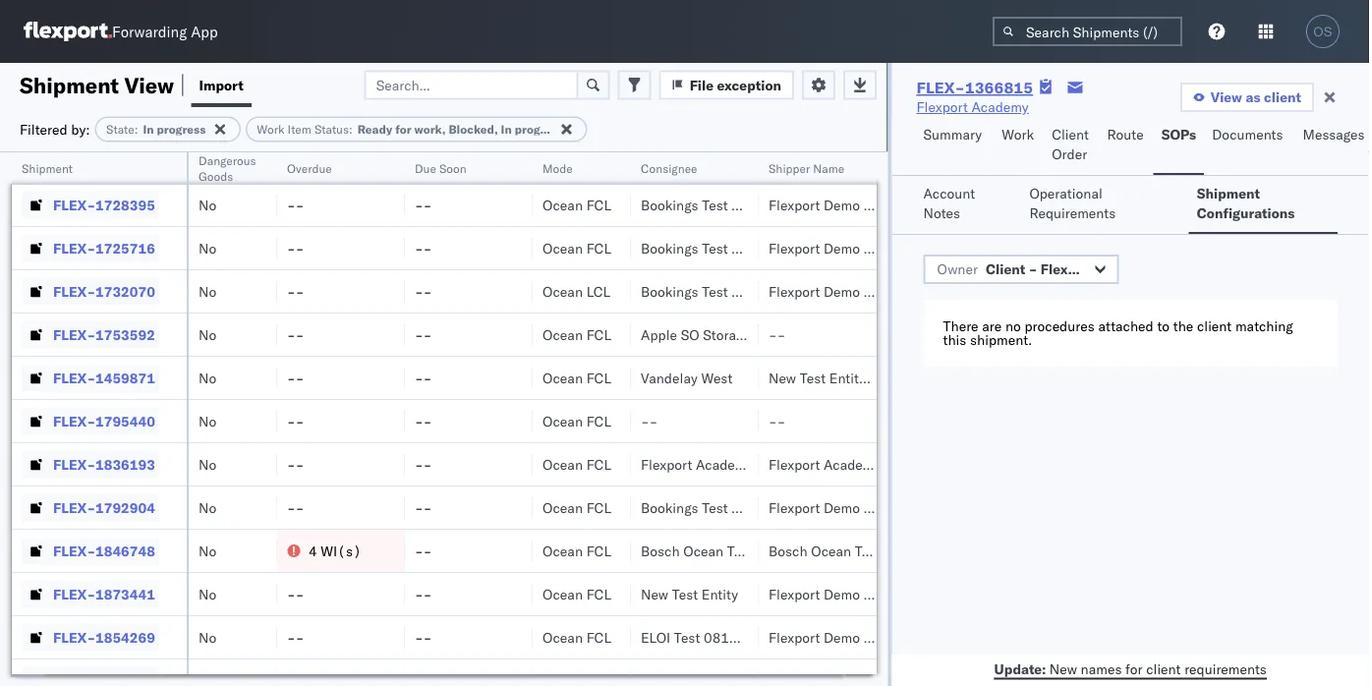 Task type: vqa. For each thing, say whether or not it's contained in the screenshot.
5th select
no



Task type: locate. For each thing, give the bounding box(es) containing it.
flexport for flex-1629619
[[769, 153, 820, 170]]

0 horizontal spatial client
[[1146, 660, 1181, 677]]

test
[[702, 153, 728, 170], [702, 196, 728, 213], [702, 239, 728, 257], [702, 283, 728, 300], [800, 369, 826, 386], [702, 499, 728, 516], [727, 542, 753, 559], [855, 542, 881, 559], [672, 585, 698, 602], [674, 629, 700, 646]]

in
[[143, 122, 154, 137], [501, 122, 512, 137]]

flex- up flexport academy
[[916, 78, 965, 97]]

7 ocean fcl from the top
[[543, 456, 611, 473]]

1 bookings from the top
[[641, 153, 698, 170]]

4 resize handle column header from the left
[[509, 152, 533, 686]]

progress up mode
[[515, 122, 564, 137]]

2 bookings from the top
[[641, 196, 698, 213]]

4
[[309, 542, 317, 559]]

0 horizontal spatial :
[[134, 122, 138, 137]]

flexport demo shipper co. for 1792904
[[769, 499, 935, 516]]

2 no from the top
[[199, 196, 216, 213]]

2 vertical spatial new
[[1050, 660, 1077, 677]]

0 vertical spatial new
[[769, 369, 796, 386]]

Search Shipments (/) text field
[[993, 17, 1182, 46]]

in right the blocked,
[[501, 122, 512, 137]]

demo for 1873441
[[824, 585, 860, 602]]

8 ocean fcl from the top
[[543, 499, 611, 516]]

co. for flex-1873441
[[916, 585, 935, 602]]

soon
[[439, 161, 466, 175]]

operational requirements
[[1029, 185, 1116, 222]]

bosch ocean test down inc. at the right bottom
[[769, 542, 881, 559]]

bosch ocean test up new test entity
[[641, 542, 753, 559]]

new for new test entity 2
[[769, 369, 796, 386]]

resize handle column header
[[163, 152, 187, 686], [254, 152, 277, 686], [381, 152, 405, 686], [509, 152, 533, 686], [607, 152, 631, 686], [735, 152, 759, 686], [863, 152, 887, 686]]

ocean fcl for flex-1629619
[[543, 153, 611, 170]]

: up 1629619
[[134, 122, 138, 137]]

client right the
[[1197, 317, 1232, 335]]

consignee for flex-1725716
[[732, 239, 798, 257]]

account
[[923, 185, 975, 202]]

academy down 1366815
[[971, 98, 1029, 115]]

1 horizontal spatial client
[[1052, 126, 1089, 143]]

1 horizontal spatial bosch
[[769, 542, 807, 559]]

10 fcl from the top
[[586, 585, 611, 602]]

0 horizontal spatial entity
[[702, 585, 738, 602]]

bosch
[[641, 542, 680, 559], [769, 542, 807, 559]]

5 co. from the top
[[916, 499, 935, 516]]

1 vertical spatial entity
[[702, 585, 738, 602]]

client up 'order'
[[1052, 126, 1089, 143]]

mode
[[543, 161, 573, 175]]

no for flex-1873441
[[199, 585, 216, 602]]

3 bookings test consignee from the top
[[641, 239, 798, 257]]

mode button
[[533, 156, 611, 176]]

client order
[[1052, 126, 1089, 163]]

shipper for flex-1725716
[[864, 239, 912, 257]]

bookings
[[641, 153, 698, 170], [641, 196, 698, 213], [641, 239, 698, 257], [641, 283, 698, 300], [641, 499, 698, 516]]

3 resize handle column header from the left
[[381, 152, 405, 686]]

4 no from the top
[[199, 283, 216, 300]]

12 no from the top
[[199, 629, 216, 646]]

shipment up the configurations
[[1197, 185, 1260, 202]]

081801
[[704, 629, 755, 646]]

demo for 1728395
[[824, 196, 860, 213]]

flex- for 1854269
[[53, 629, 95, 646]]

4 bookings test consignee from the top
[[641, 283, 798, 300]]

filtered by:
[[20, 120, 90, 138]]

3 co. from the top
[[916, 239, 935, 257]]

ocean fcl for flex-1753592
[[543, 326, 611, 343]]

3 demo from the top
[[824, 239, 860, 257]]

6 co. from the top
[[916, 585, 935, 602]]

6 flexport demo shipper co. from the top
[[769, 585, 935, 602]]

no for flex-1732070
[[199, 283, 216, 300]]

1 horizontal spatial :
[[349, 122, 353, 137]]

ocean fcl for flex-1725716
[[543, 239, 611, 257]]

9 ocean fcl from the top
[[543, 542, 611, 559]]

shipper name button
[[759, 156, 867, 176]]

6 fcl from the top
[[586, 412, 611, 429]]

11 no from the top
[[199, 585, 216, 602]]

fcl for flex-1459871
[[586, 369, 611, 386]]

10 no from the top
[[199, 542, 216, 559]]

entity up 081801
[[702, 585, 738, 602]]

2 vertical spatial shipment
[[1197, 185, 1260, 202]]

new
[[769, 369, 796, 386], [641, 585, 668, 602], [1050, 660, 1077, 677]]

flexport for flex-1732070
[[769, 283, 820, 300]]

sops
[[1161, 126, 1196, 143]]

fcl for flex-1753592
[[586, 326, 611, 343]]

0 horizontal spatial for
[[395, 122, 411, 137]]

7 fcl from the top
[[586, 456, 611, 473]]

ocean fcl
[[543, 153, 611, 170], [543, 196, 611, 213], [543, 239, 611, 257], [543, 326, 611, 343], [543, 369, 611, 386], [543, 412, 611, 429], [543, 456, 611, 473], [543, 499, 611, 516], [543, 542, 611, 559], [543, 585, 611, 602], [543, 629, 611, 646]]

dangerous
[[199, 153, 256, 168]]

flex- down the flex-1836193 button
[[53, 499, 95, 516]]

work left item on the left top of the page
[[257, 122, 285, 137]]

vandelay
[[641, 369, 698, 386]]

requirements
[[1029, 204, 1116, 222]]

2 demo from the top
[[824, 196, 860, 213]]

test for flex-1725716
[[702, 239, 728, 257]]

work for work
[[1002, 126, 1034, 143]]

new up "eloi"
[[641, 585, 668, 602]]

west
[[701, 369, 733, 386]]

co. for flex-1728395
[[916, 196, 935, 213]]

4 co. from the top
[[916, 283, 935, 300]]

5 demo from the top
[[824, 499, 860, 516]]

4 bookings from the top
[[641, 283, 698, 300]]

flexport for flex-1854269
[[769, 629, 820, 646]]

route button
[[1099, 117, 1154, 175]]

1 horizontal spatial work
[[1002, 126, 1034, 143]]

1 horizontal spatial bosch ocean test
[[769, 542, 881, 559]]

flex- for 1366815
[[916, 78, 965, 97]]

2 horizontal spatial new
[[1050, 660, 1077, 677]]

client right owner
[[986, 260, 1025, 278]]

7 resize handle column header from the left
[[863, 152, 887, 686]]

fcl for flex-1725716
[[586, 239, 611, 257]]

fcl for flex-1792904
[[586, 499, 611, 516]]

8 no from the top
[[199, 456, 216, 473]]

7 flexport demo shipper co. from the top
[[769, 629, 935, 646]]

ocean for 1795440
[[543, 412, 583, 429]]

5 bookings from the top
[[641, 499, 698, 516]]

client inside button
[[1052, 126, 1089, 143]]

view up state : in progress
[[124, 71, 174, 98]]

1 co. from the top
[[916, 153, 935, 170]]

flexport for flex-1728395
[[769, 196, 820, 213]]

flex- down flex-1795440 "button"
[[53, 456, 95, 473]]

2 fcl from the top
[[586, 196, 611, 213]]

2 resize handle column header from the left
[[254, 152, 277, 686]]

demo for 1629619
[[824, 153, 860, 170]]

--
[[287, 153, 304, 170], [415, 153, 432, 170], [287, 196, 304, 213], [415, 196, 432, 213], [287, 239, 304, 257], [415, 239, 432, 257], [287, 283, 304, 300], [415, 283, 432, 300], [287, 326, 304, 343], [415, 326, 432, 343], [769, 326, 786, 343], [287, 369, 304, 386], [415, 369, 432, 386], [287, 412, 304, 429], [415, 412, 432, 429], [641, 412, 658, 429], [769, 412, 786, 429], [287, 456, 304, 473], [415, 456, 432, 473], [287, 499, 304, 516], [415, 499, 432, 516], [415, 542, 432, 559], [287, 585, 304, 602], [415, 585, 432, 602], [287, 629, 304, 646], [415, 629, 432, 646]]

5 flexport demo shipper co. from the top
[[769, 499, 935, 516]]

shipment inside shipment configurations
[[1197, 185, 1260, 202]]

consignee for flex-1728395
[[732, 196, 798, 213]]

operational requirements button
[[1022, 176, 1177, 234]]

new left names on the bottom right of page
[[1050, 660, 1077, 677]]

test for flex-1732070
[[702, 283, 728, 300]]

resize handle column header for consignee
[[735, 152, 759, 686]]

ocean for 1836193
[[543, 456, 583, 473]]

no for flex-1836193
[[199, 456, 216, 473]]

1792904
[[95, 499, 155, 516]]

(us)
[[757, 456, 792, 473]]

4 ocean fcl from the top
[[543, 326, 611, 343]]

academy inside flexport academy link
[[971, 98, 1029, 115]]

academy for flexport academy (sz) ltd.
[[824, 456, 881, 473]]

3 flexport demo shipper co. from the top
[[769, 239, 935, 257]]

client order button
[[1044, 117, 1099, 175]]

2 ocean fcl from the top
[[543, 196, 611, 213]]

flex- down flex-1459871 button
[[53, 412, 95, 429]]

6 resize handle column header from the left
[[735, 152, 759, 686]]

client left requirements at the bottom right of the page
[[1146, 660, 1181, 677]]

11 fcl from the top
[[586, 629, 611, 646]]

due
[[415, 161, 436, 175]]

1 vertical spatial for
[[1125, 660, 1143, 677]]

fcl for flex-1836193
[[586, 456, 611, 473]]

2 bosch ocean test from the left
[[769, 542, 881, 559]]

flex- for 1732070
[[53, 283, 95, 300]]

1 resize handle column header from the left
[[163, 152, 187, 686]]

fcl
[[586, 153, 611, 170], [586, 196, 611, 213], [586, 239, 611, 257], [586, 326, 611, 343], [586, 369, 611, 386], [586, 412, 611, 429], [586, 456, 611, 473], [586, 499, 611, 516], [586, 542, 611, 559], [586, 585, 611, 602], [586, 629, 611, 646]]

6 no from the top
[[199, 369, 216, 386]]

shipper for flex-1728395
[[864, 196, 912, 213]]

test for flex-1873441
[[672, 585, 698, 602]]

no for flex-1728395
[[199, 196, 216, 213]]

1846748
[[95, 542, 155, 559]]

flex- down the by:
[[53, 153, 95, 170]]

bookings for flex-1792904
[[641, 499, 698, 516]]

4 fcl from the top
[[586, 326, 611, 343]]

1 horizontal spatial for
[[1125, 660, 1143, 677]]

1 horizontal spatial entity
[[829, 369, 866, 386]]

academy up attached
[[1099, 260, 1160, 278]]

2 progress from the left
[[515, 122, 564, 137]]

shipper for flex-1792904
[[864, 499, 912, 516]]

to
[[1157, 317, 1170, 335]]

4 demo from the top
[[824, 283, 860, 300]]

documents
[[1212, 126, 1283, 143]]

9 fcl from the top
[[586, 542, 611, 559]]

test for flex-1792904
[[702, 499, 728, 516]]

0 vertical spatial client
[[1264, 88, 1301, 106]]

entity left 2
[[829, 369, 866, 386]]

view left as
[[1211, 88, 1242, 106]]

flex- for 1836193
[[53, 456, 95, 473]]

1 horizontal spatial view
[[1211, 88, 1242, 106]]

5 fcl from the top
[[586, 369, 611, 386]]

test for flex-1629619
[[702, 153, 728, 170]]

in right state
[[143, 122, 154, 137]]

progress up the dangerous at the left of the page
[[157, 122, 206, 137]]

new for new test entity
[[641, 585, 668, 602]]

7 co. from the top
[[916, 629, 935, 646]]

ocean for 1728395
[[543, 196, 583, 213]]

flex- for 1873441
[[53, 585, 95, 602]]

0 horizontal spatial client
[[986, 260, 1025, 278]]

flex- for 1792904
[[53, 499, 95, 516]]

flex-1846748
[[53, 542, 155, 559]]

flex- down flex-1725716 "button"
[[53, 283, 95, 300]]

account notes button
[[915, 176, 1010, 234]]

no for flex-1753592
[[199, 326, 216, 343]]

flex- down flex-1728395 button
[[53, 239, 95, 257]]

flex-1846748 button
[[22, 537, 159, 565]]

consignee inside button
[[641, 161, 697, 175]]

:
[[134, 122, 138, 137], [349, 122, 353, 137]]

shipper name
[[769, 161, 844, 175]]

3 bookings from the top
[[641, 239, 698, 257]]

1 horizontal spatial client
[[1197, 317, 1232, 335]]

work inside button
[[1002, 126, 1034, 143]]

view inside button
[[1211, 88, 1242, 106]]

there
[[943, 317, 979, 335]]

flex-1732070 button
[[22, 278, 159, 305]]

6 ocean fcl from the top
[[543, 412, 611, 429]]

shipper for flex-1873441
[[864, 585, 912, 602]]

1 horizontal spatial progress
[[515, 122, 564, 137]]

flex-1753592 button
[[22, 321, 159, 348]]

client right as
[[1264, 88, 1301, 106]]

1 vertical spatial new
[[641, 585, 668, 602]]

1732070
[[95, 283, 155, 300]]

1 ocean fcl from the top
[[543, 153, 611, 170]]

1 no from the top
[[199, 153, 216, 170]]

flex- down 'flex-1732070' button on the top of page
[[53, 326, 95, 343]]

shipment inside shipment "button"
[[22, 161, 73, 175]]

procedures
[[1025, 317, 1095, 335]]

5 ocean fcl from the top
[[543, 369, 611, 386]]

10 ocean fcl from the top
[[543, 585, 611, 602]]

9 no from the top
[[199, 499, 216, 516]]

there are no procedures attached to the client
[[943, 317, 1232, 335]]

for right names on the bottom right of page
[[1125, 660, 1143, 677]]

ocean for 1753592
[[543, 326, 583, 343]]

academy
[[971, 98, 1029, 115], [1099, 260, 1160, 278], [696, 456, 753, 473], [824, 456, 881, 473]]

flex- down "flex-1873441" button
[[53, 629, 95, 646]]

1 vertical spatial shipment
[[22, 161, 73, 175]]

academy for flexport academy (us) inc.
[[696, 456, 753, 473]]

bosch down (us)
[[769, 542, 807, 559]]

0 horizontal spatial bosch
[[641, 542, 680, 559]]

flex-1795440
[[53, 412, 155, 429]]

flex- down "flex-1846748" button
[[53, 585, 95, 602]]

: left ready
[[349, 122, 353, 137]]

ocean fcl for flex-1795440
[[543, 412, 611, 429]]

ready
[[357, 122, 392, 137]]

7 demo from the top
[[824, 629, 860, 646]]

fcl for flex-1873441
[[586, 585, 611, 602]]

fcl for flex-1846748
[[586, 542, 611, 559]]

consignee for flex-1629619
[[732, 153, 798, 170]]

co. for flex-1792904
[[916, 499, 935, 516]]

overdue
[[287, 161, 332, 175]]

1 bosch ocean test from the left
[[641, 542, 753, 559]]

apple
[[641, 326, 677, 343]]

1 horizontal spatial new
[[769, 369, 796, 386]]

1 horizontal spatial in
[[501, 122, 512, 137]]

1836193
[[95, 456, 155, 473]]

1 flexport demo shipper co. from the top
[[769, 153, 935, 170]]

4 flexport demo shipper co. from the top
[[769, 283, 935, 300]]

ocean fcl for flex-1728395
[[543, 196, 611, 213]]

bosch ocean test
[[641, 542, 753, 559], [769, 542, 881, 559]]

no for flex-1846748
[[199, 542, 216, 559]]

shipment up the by:
[[20, 71, 119, 98]]

7 no from the top
[[199, 412, 216, 429]]

flex- for 1846748
[[53, 542, 95, 559]]

ocean
[[543, 153, 583, 170], [543, 196, 583, 213], [543, 239, 583, 257], [543, 283, 583, 300], [543, 326, 583, 343], [543, 369, 583, 386], [543, 412, 583, 429], [543, 456, 583, 473], [543, 499, 583, 516], [543, 542, 583, 559], [683, 542, 724, 559], [811, 542, 851, 559], [543, 585, 583, 602], [543, 629, 583, 646]]

for left work,
[[395, 122, 411, 137]]

eloi test 081801
[[641, 629, 755, 646]]

ocean for 1459871
[[543, 369, 583, 386]]

2 horizontal spatial client
[[1264, 88, 1301, 106]]

app
[[191, 22, 218, 41]]

academy for flexport academy
[[971, 98, 1029, 115]]

2 bosch from the left
[[769, 542, 807, 559]]

flex-1873441
[[53, 585, 155, 602]]

academy right inc. at the right bottom
[[824, 456, 881, 473]]

shipper for flex-1854269
[[864, 629, 912, 646]]

1366815
[[965, 78, 1033, 97]]

1 demo from the top
[[824, 153, 860, 170]]

ocean for 1629619
[[543, 153, 583, 170]]

flexport academy (sz) ltd.
[[769, 456, 946, 473]]

ocean for 1792904
[[543, 499, 583, 516]]

update:
[[994, 660, 1046, 677]]

5 resize handle column header from the left
[[607, 152, 631, 686]]

bosch up new test entity
[[641, 542, 680, 559]]

wi(s)
[[321, 542, 361, 559]]

flex- down shipment "button"
[[53, 196, 95, 213]]

8 fcl from the top
[[586, 499, 611, 516]]

3 ocean fcl from the top
[[543, 239, 611, 257]]

configurations
[[1197, 204, 1295, 222]]

work down 1366815
[[1002, 126, 1034, 143]]

0 horizontal spatial bosch ocean test
[[641, 542, 753, 559]]

flex- down flex-1792904 button
[[53, 542, 95, 559]]

0 vertical spatial entity
[[829, 369, 866, 386]]

0 vertical spatial client
[[1052, 126, 1089, 143]]

new down '(do' on the right of the page
[[769, 369, 796, 386]]

0 horizontal spatial in
[[143, 122, 154, 137]]

3 no from the top
[[199, 239, 216, 257]]

1 bookings test consignee from the top
[[641, 153, 798, 170]]

demo for 1732070
[[824, 283, 860, 300]]

2 flexport demo shipper co. from the top
[[769, 196, 935, 213]]

6 demo from the top
[[824, 585, 860, 602]]

2 co. from the top
[[916, 196, 935, 213]]

11 ocean fcl from the top
[[543, 629, 611, 646]]

0 horizontal spatial work
[[257, 122, 285, 137]]

names
[[1081, 660, 1122, 677]]

3 fcl from the top
[[586, 239, 611, 257]]

0 horizontal spatial progress
[[157, 122, 206, 137]]

0 horizontal spatial new
[[641, 585, 668, 602]]

shipment down filtered
[[22, 161, 73, 175]]

no for flex-1854269
[[199, 629, 216, 646]]

client
[[1264, 88, 1301, 106], [1197, 317, 1232, 335], [1146, 660, 1181, 677]]

1 fcl from the top
[[586, 153, 611, 170]]

item
[[288, 122, 311, 137]]

operational
[[1029, 185, 1103, 202]]

5 bookings test consignee from the top
[[641, 499, 798, 516]]

academy left (us)
[[696, 456, 753, 473]]

2 bookings test consignee from the top
[[641, 196, 798, 213]]

5 no from the top
[[199, 326, 216, 343]]

flex- down flex-1753592 button
[[53, 369, 95, 386]]

the
[[1173, 317, 1193, 335]]

lcl
[[586, 283, 611, 300]]

0 vertical spatial for
[[395, 122, 411, 137]]

ltd.
[[921, 456, 946, 473]]

forwarding app link
[[24, 22, 218, 41]]

fcl for flex-1728395
[[586, 196, 611, 213]]

0 vertical spatial shipment
[[20, 71, 119, 98]]

file exception button
[[659, 70, 794, 100], [659, 70, 794, 100]]

new test entity
[[641, 585, 738, 602]]



Task type: describe. For each thing, give the bounding box(es) containing it.
(sz)
[[884, 456, 918, 473]]

ocean fcl for flex-1873441
[[543, 585, 611, 602]]

shipment.
[[970, 331, 1032, 348]]

flex-1725716
[[53, 239, 155, 257]]

bookings test consignee for flex-1792904
[[641, 499, 798, 516]]

resize handle column header for shipper name
[[863, 152, 887, 686]]

1 in from the left
[[143, 122, 154, 137]]

co. for flex-1854269
[[916, 629, 935, 646]]

work button
[[994, 117, 1044, 175]]

shipment for shipment configurations
[[1197, 185, 1260, 202]]

view as client
[[1211, 88, 1301, 106]]

1 vertical spatial client
[[1197, 317, 1232, 335]]

notes
[[923, 204, 960, 222]]

ocean fcl for flex-1854269
[[543, 629, 611, 646]]

owner
[[937, 260, 978, 278]]

ocean fcl for flex-1846748
[[543, 542, 611, 559]]

demo for 1725716
[[824, 239, 860, 257]]

1 bosch from the left
[[641, 542, 680, 559]]

shipment configurations
[[1197, 185, 1295, 222]]

ocean for 1732070
[[543, 283, 583, 300]]

no for flex-1792904
[[199, 499, 216, 516]]

entity for new test entity
[[702, 585, 738, 602]]

os
[[1313, 24, 1332, 39]]

1725716
[[95, 239, 155, 257]]

shipment for shipment view
[[20, 71, 119, 98]]

1 : from the left
[[134, 122, 138, 137]]

requirements
[[1184, 660, 1267, 677]]

resize handle column header for mode
[[607, 152, 631, 686]]

2 in from the left
[[501, 122, 512, 137]]

documents button
[[1204, 117, 1295, 175]]

shipper for flex-1732070
[[864, 283, 912, 300]]

goods
[[199, 169, 233, 183]]

flexport demo shipper co. for 1728395
[[769, 196, 935, 213]]

flex- for 1795440
[[53, 412, 95, 429]]

flex-1629619 button
[[22, 148, 159, 175]]

matching
[[1235, 317, 1293, 335]]

ocean for 1846748
[[543, 542, 583, 559]]

1795440
[[95, 412, 155, 429]]

ocean for 1854269
[[543, 629, 583, 646]]

new test entity 2
[[769, 369, 878, 386]]

no for flex-1795440
[[199, 412, 216, 429]]

no for flex-1725716
[[199, 239, 216, 257]]

ocean fcl for flex-1836193
[[543, 456, 611, 473]]

resize handle column header for dangerous goods
[[254, 152, 277, 686]]

matching this shipment.
[[943, 317, 1293, 348]]

flex-1728395
[[53, 196, 155, 213]]

shipment view
[[20, 71, 174, 98]]

bookings test consignee for flex-1728395
[[641, 196, 798, 213]]

shipper for flex-1629619
[[864, 153, 912, 170]]

flex-1836193 button
[[22, 451, 159, 478]]

bookings for flex-1732070
[[641, 283, 698, 300]]

storage
[[703, 326, 750, 343]]

Search... text field
[[364, 70, 579, 100]]

flex-1459871
[[53, 369, 155, 386]]

owner client - flexport academy
[[937, 260, 1160, 278]]

flex-1854269 button
[[22, 624, 159, 651]]

work item status : ready for work, blocked, in progress
[[257, 122, 564, 137]]

flexport demo shipper co. for 1725716
[[769, 239, 935, 257]]

resize handle column header for shipment
[[163, 152, 187, 686]]

flex-1792904
[[53, 499, 155, 516]]

filtered
[[20, 120, 67, 138]]

2 : from the left
[[349, 122, 353, 137]]

ocean lcl
[[543, 283, 611, 300]]

co. for flex-1629619
[[916, 153, 935, 170]]

co. for flex-1725716
[[916, 239, 935, 257]]

summary button
[[915, 117, 994, 175]]

1459871
[[95, 369, 155, 386]]

2
[[870, 369, 878, 386]]

shipment button
[[12, 156, 167, 176]]

this
[[943, 331, 966, 348]]

flexport demo shipper co. for 1629619
[[769, 153, 935, 170]]

flex-1728395 button
[[22, 191, 159, 219]]

messages
[[1303, 126, 1365, 143]]

flexport. image
[[24, 22, 112, 41]]

due soon
[[415, 161, 466, 175]]

bookings test consignee for flex-1629619
[[641, 153, 798, 170]]

co. for flex-1732070
[[916, 283, 935, 300]]

dangerous goods
[[199, 153, 256, 183]]

flexport demo shipper co. for 1854269
[[769, 629, 935, 646]]

sops button
[[1154, 117, 1204, 175]]

as
[[1246, 88, 1261, 106]]

ocean fcl for flex-1459871
[[543, 369, 611, 386]]

flex-1873441 button
[[22, 580, 159, 608]]

import button
[[191, 63, 251, 107]]

bookings for flex-1629619
[[641, 153, 698, 170]]

client inside button
[[1264, 88, 1301, 106]]

exception
[[717, 76, 781, 93]]

flex- for 1459871
[[53, 369, 95, 386]]

flexport for flex-1725716
[[769, 239, 820, 257]]

no for flex-1629619
[[199, 153, 216, 170]]

route
[[1107, 126, 1144, 143]]

flex- for 1629619
[[53, 153, 95, 170]]

file
[[690, 76, 714, 93]]

flexport demo shipper co. for 1873441
[[769, 585, 935, 602]]

os button
[[1300, 9, 1345, 54]]

flex-1753592
[[53, 326, 155, 343]]

state
[[106, 122, 134, 137]]

consignee for flex-1792904
[[732, 499, 798, 516]]

flex-1795440 button
[[22, 407, 159, 435]]

forwarding app
[[112, 22, 218, 41]]

fcl for flex-1854269
[[586, 629, 611, 646]]

flex-1732070
[[53, 283, 155, 300]]

file exception
[[690, 76, 781, 93]]

flexport academy link
[[916, 97, 1029, 117]]

flex- for 1728395
[[53, 196, 95, 213]]

bookings for flex-1728395
[[641, 196, 698, 213]]

vandelay west
[[641, 369, 733, 386]]

order
[[1052, 145, 1087, 163]]

flexport academy (us) inc.
[[641, 456, 819, 473]]

not
[[786, 326, 814, 343]]

import
[[199, 76, 244, 93]]

flexport for flex-1836193
[[769, 456, 820, 473]]

account notes
[[923, 185, 975, 222]]

demo for 1854269
[[824, 629, 860, 646]]

flexport for flex-1873441
[[769, 585, 820, 602]]

bookings test consignee for flex-1725716
[[641, 239, 798, 257]]

1629619
[[95, 153, 155, 170]]

1753592
[[95, 326, 155, 343]]

status
[[314, 122, 349, 137]]

work for work item status : ready for work, blocked, in progress
[[257, 122, 285, 137]]

consignee button
[[631, 156, 739, 176]]

flex-1629619
[[53, 153, 155, 170]]

demo for 1792904
[[824, 499, 860, 516]]

attached
[[1098, 317, 1154, 335]]

fcl for flex-1629619
[[586, 153, 611, 170]]

(do
[[754, 326, 783, 343]]

bookings test consignee for flex-1732070
[[641, 283, 798, 300]]

inc.
[[796, 456, 819, 473]]

2 vertical spatial client
[[1146, 660, 1181, 677]]

flexport demo shipper co. for 1732070
[[769, 283, 935, 300]]

flex- for 1753592
[[53, 326, 95, 343]]

bookings for flex-1725716
[[641, 239, 698, 257]]

apple so storage (do not use)
[[641, 326, 852, 343]]

1 progress from the left
[[157, 122, 206, 137]]

1873441
[[95, 585, 155, 602]]

shipment configurations button
[[1189, 176, 1338, 234]]

fcl for flex-1795440
[[586, 412, 611, 429]]

ocean fcl for flex-1792904
[[543, 499, 611, 516]]

shipper inside button
[[769, 161, 810, 175]]

0 horizontal spatial view
[[124, 71, 174, 98]]

ocean for 1725716
[[543, 239, 583, 257]]

entity for new test entity 2
[[829, 369, 866, 386]]

1 vertical spatial client
[[986, 260, 1025, 278]]

summary
[[923, 126, 982, 143]]

test for flex-1854269
[[674, 629, 700, 646]]

use)
[[817, 326, 852, 343]]

flexport for flex-1792904
[[769, 499, 820, 516]]

flex-1792904 button
[[22, 494, 159, 521]]



